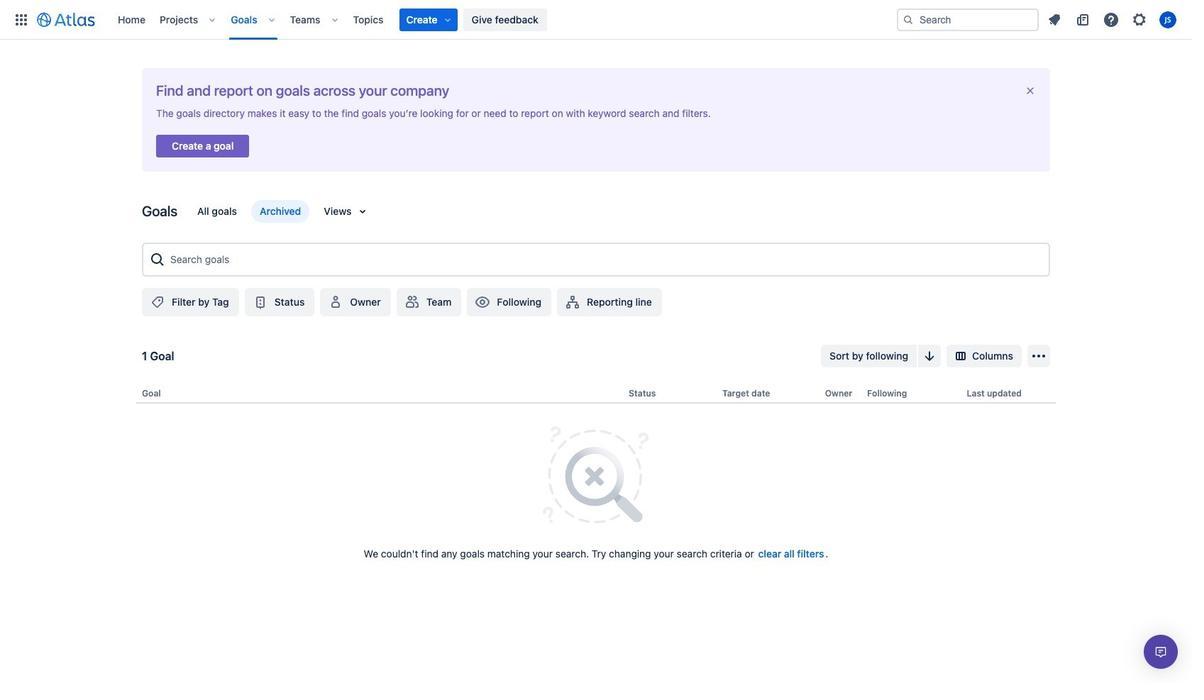 Task type: vqa. For each thing, say whether or not it's contained in the screenshot.
Account icon
yes



Task type: locate. For each thing, give the bounding box(es) containing it.
account image
[[1160, 11, 1177, 28]]

settings image
[[1132, 11, 1149, 28]]

top element
[[9, 0, 897, 39]]

open intercom messenger image
[[1153, 644, 1170, 661]]

label image
[[149, 294, 166, 311]]

search image
[[903, 14, 914, 25]]

banner
[[0, 0, 1193, 40]]

switch to... image
[[13, 11, 30, 28]]

close banner image
[[1025, 85, 1037, 97]]

status image
[[252, 294, 269, 311]]



Task type: describe. For each thing, give the bounding box(es) containing it.
Search goals field
[[166, 247, 1044, 273]]

following image
[[475, 294, 492, 311]]

reverse sort order image
[[922, 348, 939, 365]]

notifications image
[[1047, 11, 1064, 28]]

Search field
[[897, 8, 1039, 31]]

search goals image
[[149, 251, 166, 268]]

help image
[[1103, 11, 1120, 28]]



